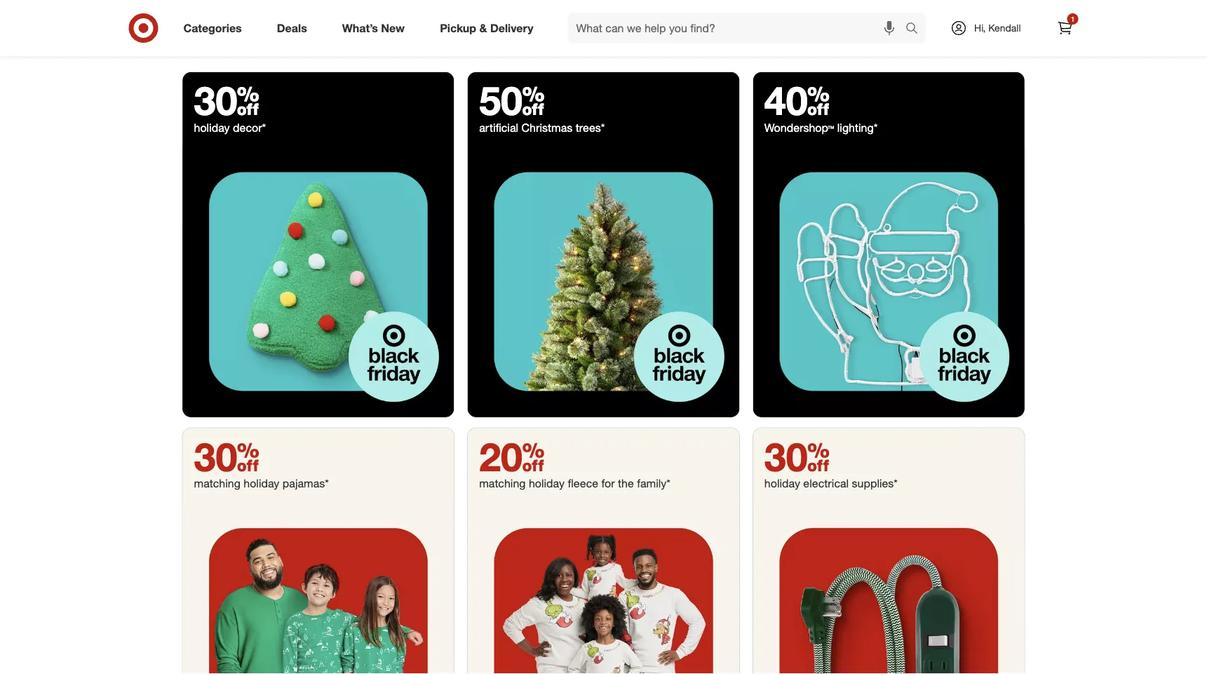 Task type: locate. For each thing, give the bounding box(es) containing it.
decor inside christmas indoor decor link
[[701, 42, 728, 54]]

hi,
[[975, 22, 986, 34]]

0 horizontal spatial target black friday image
[[183, 146, 454, 417]]

1 target black friday image from the left
[[753, 146, 1025, 417]]

christmas inside 50 artificial christmas trees*
[[522, 121, 573, 134]]

1 horizontal spatial target black friday image
[[468, 146, 739, 417]]

30 for 50
[[194, 76, 260, 124]]

christmas outdoor decor link
[[747, 0, 890, 55]]

30 holiday electrical supplies*
[[765, 433, 898, 490]]

delivery
[[490, 21, 534, 35]]

trees*
[[576, 121, 605, 134]]

decor inside christmas outdoor decor link
[[849, 42, 875, 54]]

indoor
[[670, 42, 699, 54]]

new
[[381, 21, 405, 35]]

hi, kendall
[[975, 22, 1021, 34]]

outdoor
[[810, 42, 846, 54]]

holiday left decor*
[[194, 121, 230, 134]]

wondershop
[[765, 121, 828, 134]]

christmas
[[484, 42, 529, 54], [623, 42, 668, 54], [762, 42, 807, 54], [920, 42, 965, 54], [522, 121, 573, 134]]

supplies*
[[852, 477, 898, 490]]

holiday left electrical
[[765, 477, 800, 490]]

1 decor from the left
[[701, 42, 728, 54]]

30 for 20
[[194, 433, 260, 480]]

decor right indoor
[[701, 42, 728, 54]]

for
[[602, 477, 615, 490]]

holiday left fleece
[[529, 477, 565, 490]]

deals link
[[265, 13, 325, 43]]

christmas left outdoor at the top of the page
[[762, 42, 807, 54]]

family*
[[637, 477, 671, 490]]

decor right outdoor at the top of the page
[[849, 42, 875, 54]]

decor*
[[233, 121, 266, 134]]

pickup & delivery
[[440, 21, 534, 35]]

christmas left indoor
[[623, 42, 668, 54]]

2 target black friday image from the left
[[183, 146, 454, 417]]

decor
[[701, 42, 728, 54], [849, 42, 875, 54]]

christmas down "delivery"
[[484, 42, 529, 54]]

40 wondershop ™ lighting*
[[765, 76, 878, 134]]

30
[[194, 76, 260, 124], [194, 433, 260, 480], [765, 433, 830, 480]]

christmas for christmas ornaments
[[484, 42, 529, 54]]

30 inside "30 matching holiday pajamas*"
[[194, 433, 260, 480]]

3 target black friday image from the left
[[468, 146, 739, 417]]

holiday left pajamas*
[[244, 477, 279, 490]]

1 horizontal spatial decor
[[849, 42, 875, 54]]

matching
[[194, 477, 241, 490], [479, 477, 526, 490]]

0 horizontal spatial matching
[[194, 477, 241, 490]]

1 matching from the left
[[194, 477, 241, 490]]

electrical
[[804, 477, 849, 490]]

matching inside "30 matching holiday pajamas*"
[[194, 477, 241, 490]]

target black friday image
[[753, 146, 1025, 417], [183, 146, 454, 417], [468, 146, 739, 417]]

0 horizontal spatial decor
[[701, 42, 728, 54]]

holiday inside 30 holiday decor*
[[194, 121, 230, 134]]

2 decor from the left
[[849, 42, 875, 54]]

holiday inside 20 matching holiday fleece for the family*
[[529, 477, 565, 490]]

artificial
[[479, 121, 519, 134]]

™
[[828, 121, 834, 134]]

2 matching from the left
[[479, 477, 526, 490]]

christmas down search on the top
[[920, 42, 965, 54]]

1 horizontal spatial matching
[[479, 477, 526, 490]]

20
[[479, 433, 545, 480]]

2 horizontal spatial target black friday image
[[753, 146, 1025, 417]]

christmas for christmas wreaths
[[920, 42, 965, 54]]

pickup & delivery link
[[428, 13, 551, 43]]

christmas for christmas indoor decor
[[623, 42, 668, 54]]

christmas outdoor decor
[[762, 42, 875, 54]]

holiday
[[194, 121, 230, 134], [244, 477, 279, 490], [529, 477, 565, 490], [765, 477, 800, 490]]

matching inside 20 matching holiday fleece for the family*
[[479, 477, 526, 490]]

pickup
[[440, 21, 476, 35]]

30 inside 30 holiday decor*
[[194, 76, 260, 124]]

christmas left the trees*
[[522, 121, 573, 134]]



Task type: vqa. For each thing, say whether or not it's contained in the screenshot.


Task type: describe. For each thing, give the bounding box(es) containing it.
matching for 30
[[194, 477, 241, 490]]

1 link
[[1050, 13, 1081, 43]]

fleece
[[568, 477, 598, 490]]

search button
[[900, 13, 933, 46]]

pajamas*
[[283, 477, 329, 490]]

holiday inside 30 holiday electrical supplies*
[[765, 477, 800, 490]]

1
[[1071, 14, 1075, 23]]

&
[[480, 21, 487, 35]]

what's new link
[[330, 13, 422, 43]]

the
[[618, 477, 634, 490]]

christmas wreaths
[[920, 42, 1004, 54]]

christmas indoor decor link
[[604, 0, 747, 55]]

what's
[[342, 21, 378, 35]]

christmas ornaments
[[484, 42, 580, 54]]

what's new
[[342, 21, 405, 35]]

christmas for christmas outdoor decor
[[762, 42, 807, 54]]

30 holiday decor*
[[194, 76, 266, 134]]

search
[[900, 23, 933, 36]]

christmas wreaths link
[[890, 0, 1034, 55]]

50 artificial christmas trees*
[[479, 76, 605, 134]]

ornaments
[[531, 42, 580, 54]]

target black friday image for 30
[[183, 146, 454, 417]]

30 inside 30 holiday electrical supplies*
[[765, 433, 830, 480]]

christmas indoor decor
[[623, 42, 728, 54]]

wreaths
[[968, 42, 1004, 54]]

categories link
[[172, 13, 259, 43]]

kendall
[[989, 22, 1021, 34]]

target black friday image for 40
[[753, 146, 1025, 417]]

christmas ornaments link
[[460, 0, 604, 55]]

30 matching holiday pajamas*
[[194, 433, 329, 490]]

target black friday image for 50
[[468, 146, 739, 417]]

50
[[479, 76, 545, 124]]

40
[[765, 76, 830, 124]]

decor for christmas indoor decor
[[701, 42, 728, 54]]

matching for 20
[[479, 477, 526, 490]]

lighting*
[[838, 121, 878, 134]]

deals
[[277, 21, 307, 35]]

20 matching holiday fleece for the family*
[[479, 433, 674, 490]]

What can we help you find? suggestions appear below search field
[[568, 13, 909, 43]]

decor for christmas outdoor decor
[[849, 42, 875, 54]]

holiday inside "30 matching holiday pajamas*"
[[244, 477, 279, 490]]

categories
[[183, 21, 242, 35]]



